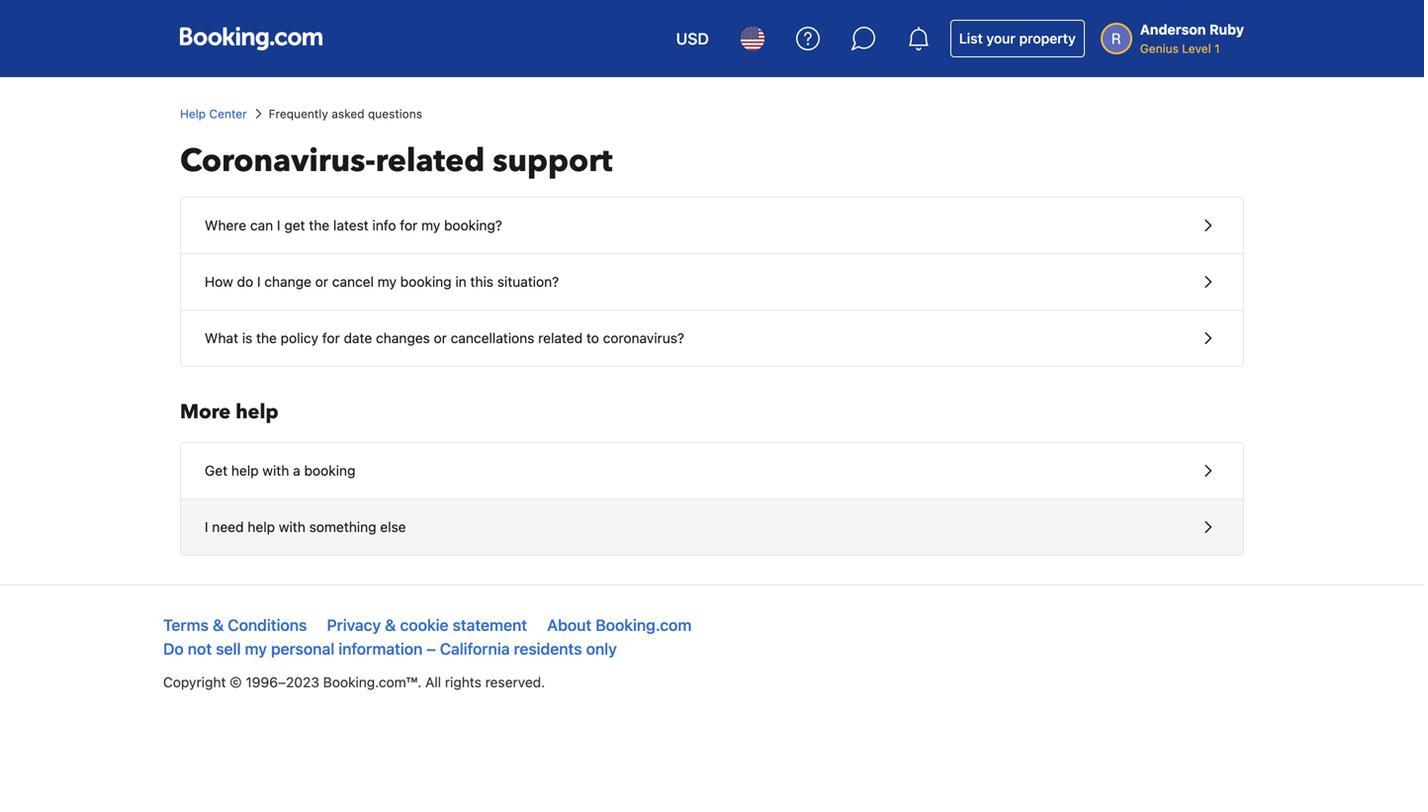 Task type: vqa. For each thing, say whether or not it's contained in the screenshot.
the bottom or
yes



Task type: describe. For each thing, give the bounding box(es) containing it.
where
[[205, 217, 247, 234]]

asked
[[332, 107, 365, 121]]

questions
[[368, 107, 423, 121]]

not
[[188, 640, 212, 659]]

reserved.
[[486, 674, 545, 691]]

all
[[426, 674, 441, 691]]

more help
[[180, 399, 279, 426]]

list your property link
[[951, 20, 1085, 57]]

booking?
[[444, 217, 503, 234]]

level
[[1183, 42, 1212, 55]]

more
[[180, 399, 231, 426]]

booking.com
[[596, 616, 692, 635]]

else
[[380, 519, 406, 535]]

information
[[339, 640, 423, 659]]

do
[[237, 274, 253, 290]]

i inside "i need help with something else" button
[[205, 519, 208, 535]]

1 vertical spatial for
[[322, 330, 340, 346]]

0 vertical spatial for
[[400, 217, 418, 234]]

how do i change or cancel my booking in this situation?
[[205, 274, 559, 290]]

change
[[265, 274, 312, 290]]

booking.com™.
[[323, 674, 422, 691]]

help for get
[[231, 463, 259, 479]]

coronavirus?
[[603, 330, 685, 346]]

0 horizontal spatial the
[[256, 330, 277, 346]]

my inside about booking.com do not sell my personal information – california residents only
[[245, 640, 267, 659]]

list your property
[[960, 30, 1076, 47]]

support
[[493, 140, 613, 183]]

frequently asked questions
[[269, 107, 423, 121]]

get help with a booking button
[[181, 443, 1244, 500]]

privacy & cookie statement
[[327, 616, 528, 635]]

changes
[[376, 330, 430, 346]]

my inside button
[[378, 274, 397, 290]]

list
[[960, 30, 983, 47]]

get
[[205, 463, 228, 479]]

coronavirus-
[[180, 140, 376, 183]]

about booking.com link
[[548, 616, 692, 635]]

in
[[456, 274, 467, 290]]

info
[[373, 217, 396, 234]]

property
[[1020, 30, 1076, 47]]

do not sell my personal information – california residents only link
[[163, 640, 617, 659]]

anderson ruby genius level 1
[[1141, 21, 1245, 55]]

booking.com online hotel reservations image
[[180, 27, 323, 50]]

terms & conditions link
[[163, 616, 307, 635]]

about booking.com do not sell my personal information – california residents only
[[163, 616, 692, 659]]

rights
[[445, 674, 482, 691]]

terms
[[163, 616, 209, 635]]

cancel
[[332, 274, 374, 290]]

anderson
[[1141, 21, 1207, 38]]

can
[[250, 217, 273, 234]]

help center button
[[180, 105, 247, 123]]

& for terms
[[213, 616, 224, 635]]

i need help with something else
[[205, 519, 406, 535]]

0 vertical spatial related
[[376, 140, 485, 183]]



Task type: locate. For each thing, give the bounding box(es) containing it.
& up sell
[[213, 616, 224, 635]]

1
[[1215, 42, 1221, 55]]

©
[[230, 674, 242, 691]]

1 horizontal spatial the
[[309, 217, 330, 234]]

statement
[[453, 616, 528, 635]]

i left the "need" on the left bottom of page
[[205, 519, 208, 535]]

coronavirus-related support
[[180, 140, 613, 183]]

help center
[[180, 107, 247, 121]]

2 vertical spatial help
[[248, 519, 275, 535]]

0 vertical spatial my
[[422, 217, 441, 234]]

& for privacy
[[385, 616, 396, 635]]

i inside how do i change or cancel my booking in this situation? button
[[257, 274, 261, 290]]

how do i change or cancel my booking in this situation? button
[[181, 254, 1244, 311]]

the
[[309, 217, 330, 234], [256, 330, 277, 346]]

with inside "i need help with something else" button
[[279, 519, 306, 535]]

0 vertical spatial the
[[309, 217, 330, 234]]

with
[[263, 463, 289, 479], [279, 519, 306, 535]]

0 vertical spatial i
[[277, 217, 281, 234]]

with inside get help with a booking button
[[263, 463, 289, 479]]

the right the is
[[256, 330, 277, 346]]

1 vertical spatial with
[[279, 519, 306, 535]]

i
[[277, 217, 281, 234], [257, 274, 261, 290], [205, 519, 208, 535]]

help right get
[[231, 463, 259, 479]]

privacy & cookie statement link
[[327, 616, 528, 635]]

1 vertical spatial or
[[434, 330, 447, 346]]

for left date
[[322, 330, 340, 346]]

0 horizontal spatial my
[[245, 640, 267, 659]]

booking left in
[[401, 274, 452, 290]]

sell
[[216, 640, 241, 659]]

i need help with something else button
[[181, 500, 1244, 555]]

conditions
[[228, 616, 307, 635]]

this
[[471, 274, 494, 290]]

i inside where can i get the latest info for my booking? button
[[277, 217, 281, 234]]

2 horizontal spatial i
[[277, 217, 281, 234]]

to
[[587, 330, 600, 346]]

related inside "what is the policy for date changes or cancellations related to coronavirus?" button
[[539, 330, 583, 346]]

my inside button
[[422, 217, 441, 234]]

cookie
[[400, 616, 449, 635]]

booking inside button
[[304, 463, 356, 479]]

copyright © 1996–2023 booking.com™. all rights reserved.
[[163, 674, 545, 691]]

my right cancel
[[378, 274, 397, 290]]

privacy
[[327, 616, 381, 635]]

policy
[[281, 330, 319, 346]]

residents
[[514, 640, 582, 659]]

with left a
[[263, 463, 289, 479]]

related
[[376, 140, 485, 183], [539, 330, 583, 346]]

0 vertical spatial help
[[236, 399, 279, 426]]

situation?
[[498, 274, 559, 290]]

what is the policy for date changes or cancellations related to coronavirus? button
[[181, 311, 1244, 366]]

i right do
[[257, 274, 261, 290]]

date
[[344, 330, 372, 346]]

what
[[205, 330, 238, 346]]

2 horizontal spatial my
[[422, 217, 441, 234]]

–
[[427, 640, 436, 659]]

0 vertical spatial with
[[263, 463, 289, 479]]

help right the "need" on the left bottom of page
[[248, 519, 275, 535]]

frequently
[[269, 107, 328, 121]]

help
[[180, 107, 206, 121]]

1 vertical spatial my
[[378, 274, 397, 290]]

0 horizontal spatial for
[[322, 330, 340, 346]]

1 vertical spatial booking
[[304, 463, 356, 479]]

0 horizontal spatial or
[[315, 274, 329, 290]]

usd button
[[665, 15, 721, 62]]

where can i get the latest info for my booking? button
[[181, 198, 1244, 254]]

get help with a booking
[[205, 463, 356, 479]]

where can i get the latest info for my booking?
[[205, 217, 503, 234]]

with left the something in the bottom of the page
[[279, 519, 306, 535]]

0 horizontal spatial related
[[376, 140, 485, 183]]

related left to
[[539, 330, 583, 346]]

usd
[[677, 29, 709, 48]]

do
[[163, 640, 184, 659]]

my
[[422, 217, 441, 234], [378, 274, 397, 290], [245, 640, 267, 659]]

i left get
[[277, 217, 281, 234]]

about
[[548, 616, 592, 635]]

a
[[293, 463, 301, 479]]

0 vertical spatial or
[[315, 274, 329, 290]]

help
[[236, 399, 279, 426], [231, 463, 259, 479], [248, 519, 275, 535]]

center
[[209, 107, 247, 121]]

personal
[[271, 640, 335, 659]]

1 horizontal spatial my
[[378, 274, 397, 290]]

booking inside button
[[401, 274, 452, 290]]

2 & from the left
[[385, 616, 396, 635]]

cancellations
[[451, 330, 535, 346]]

or
[[315, 274, 329, 290], [434, 330, 447, 346]]

0 vertical spatial booking
[[401, 274, 452, 290]]

help for more
[[236, 399, 279, 426]]

2 vertical spatial i
[[205, 519, 208, 535]]

the right get
[[309, 217, 330, 234]]

for right info
[[400, 217, 418, 234]]

1 vertical spatial related
[[539, 330, 583, 346]]

latest
[[333, 217, 369, 234]]

booking right a
[[304, 463, 356, 479]]

1 horizontal spatial related
[[539, 330, 583, 346]]

get
[[284, 217, 305, 234]]

what is the policy for date changes or cancellations related to coronavirus?
[[205, 330, 685, 346]]

or left cancel
[[315, 274, 329, 290]]

booking
[[401, 274, 452, 290], [304, 463, 356, 479]]

related down 'questions'
[[376, 140, 485, 183]]

something
[[309, 519, 377, 535]]

2 vertical spatial my
[[245, 640, 267, 659]]

&
[[213, 616, 224, 635], [385, 616, 396, 635]]

1 vertical spatial i
[[257, 274, 261, 290]]

1 vertical spatial the
[[256, 330, 277, 346]]

1 horizontal spatial &
[[385, 616, 396, 635]]

0 horizontal spatial booking
[[304, 463, 356, 479]]

1996–2023
[[246, 674, 320, 691]]

your
[[987, 30, 1016, 47]]

genius
[[1141, 42, 1179, 55]]

0 horizontal spatial i
[[205, 519, 208, 535]]

1 & from the left
[[213, 616, 224, 635]]

copyright
[[163, 674, 226, 691]]

terms & conditions
[[163, 616, 307, 635]]

help right more
[[236, 399, 279, 426]]

need
[[212, 519, 244, 535]]

how
[[205, 274, 233, 290]]

1 horizontal spatial i
[[257, 274, 261, 290]]

0 horizontal spatial &
[[213, 616, 224, 635]]

or right "changes"
[[434, 330, 447, 346]]

i for change
[[257, 274, 261, 290]]

& up do not sell my personal information – california residents only link
[[385, 616, 396, 635]]

for
[[400, 217, 418, 234], [322, 330, 340, 346]]

is
[[242, 330, 253, 346]]

or inside button
[[434, 330, 447, 346]]

1 horizontal spatial for
[[400, 217, 418, 234]]

my left booking?
[[422, 217, 441, 234]]

only
[[586, 640, 617, 659]]

1 horizontal spatial or
[[434, 330, 447, 346]]

california
[[440, 640, 510, 659]]

or inside button
[[315, 274, 329, 290]]

i for get
[[277, 217, 281, 234]]

ruby
[[1210, 21, 1245, 38]]

1 horizontal spatial booking
[[401, 274, 452, 290]]

1 vertical spatial help
[[231, 463, 259, 479]]

my down conditions
[[245, 640, 267, 659]]



